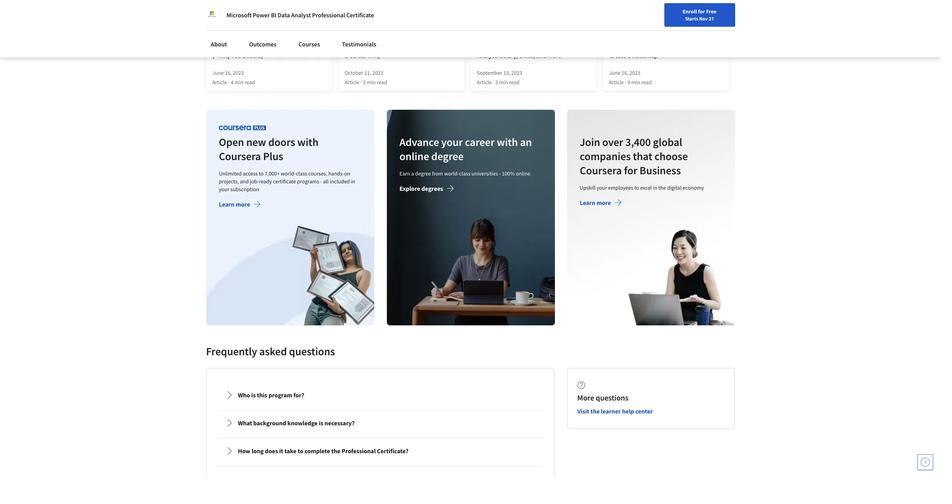 Task type: locate. For each thing, give the bounding box(es) containing it.
article inside september 13, 2023 article · 3 min read
[[477, 79, 492, 86]]

1 horizontal spatial online
[[516, 170, 530, 177]]

min right 9
[[632, 79, 640, 86]]

0 horizontal spatial with
[[297, 135, 318, 149]]

june for microsoft certification path guide: how to create a roadmap
[[609, 69, 621, 76]]

career inside find your new career link
[[757, 9, 772, 16]]

about link
[[206, 35, 232, 53]]

with inside the open new doors with coursera plus
[[297, 135, 318, 149]]

1 with from the left
[[297, 135, 318, 149]]

in
[[368, 52, 373, 59], [351, 178, 355, 185], [653, 184, 657, 191]]

2 min from the left
[[367, 79, 376, 86]]

more right skills,
[[548, 52, 561, 59]]

professional down necessary?
[[342, 447, 376, 455]]

questions
[[289, 344, 335, 359], [596, 393, 629, 403]]

0 horizontal spatial more
[[236, 200, 250, 208]]

you
[[232, 52, 241, 59]]

for up nov
[[698, 8, 705, 15]]

and up subscription
[[240, 178, 249, 185]]

is left this on the bottom left
[[251, 391, 256, 399]]

to
[[223, 14, 230, 24], [226, 44, 231, 52], [437, 44, 442, 52], [490, 44, 496, 52], [715, 44, 721, 52], [259, 170, 263, 177], [635, 184, 639, 191], [298, 447, 303, 455]]

your right find
[[734, 9, 745, 16]]

0 vertical spatial and
[[536, 52, 547, 59]]

certificate
[[346, 11, 374, 19]]

on
[[344, 170, 350, 177]]

1 vertical spatial career
[[349, 52, 367, 59]]

1 class from the left
[[296, 170, 307, 177]]

min for and
[[499, 79, 508, 86]]

0 vertical spatial the
[[659, 184, 666, 191]]

june down create
[[609, 69, 621, 76]]

· for why
[[228, 79, 230, 86]]

1 vertical spatial is
[[319, 419, 323, 427]]

2 certification from the left
[[636, 44, 669, 52]]

3 read from the left
[[509, 79, 520, 86]]

1 vertical spatial professional
[[342, 447, 376, 455]]

· left 4 at the top left of page
[[228, 79, 230, 86]]

the right visit
[[591, 407, 600, 415]]

enroll for free starts nov 27
[[683, 8, 717, 22]]

0 vertical spatial an
[[520, 44, 527, 52]]

hands-
[[328, 170, 344, 177]]

1 horizontal spatial learn more
[[580, 199, 611, 207]]

certification inside how to earn a microsoft excel certification (+ why you should)
[[292, 44, 325, 52]]

0 horizontal spatial what
[[238, 419, 252, 427]]

with right doors
[[297, 135, 318, 149]]

upskill your employees to excel in the digital economy
[[580, 184, 704, 191]]

economy
[[683, 184, 704, 191]]

learn more down upskill
[[580, 199, 611, 207]]

start inside what is power electronics? (+ how to start a career in it)
[[444, 44, 457, 52]]

professional
[[312, 11, 345, 19], [342, 447, 376, 455]]

your down the projects, on the top left
[[219, 186, 229, 193]]

september 13, 2023 article · 3 min read
[[477, 69, 522, 86]]

global
[[653, 135, 682, 149]]

1 horizontal spatial june
[[609, 69, 621, 76]]

2 an from the top
[[520, 135, 532, 149]]

16, inside june 16, 2023 article · 9 min read
[[622, 69, 629, 76]]

1 vertical spatial degree
[[415, 170, 431, 177]]

degree up from at the top left
[[431, 149, 463, 163]]

2023 right 13, at the top
[[511, 69, 522, 76]]

0 horizontal spatial the
[[331, 447, 341, 455]]

microsoft for microsoft power bi data analyst professional certificate
[[227, 11, 252, 19]]

1 horizontal spatial questions
[[596, 393, 629, 403]]

16, inside june 16, 2023 article · 4 min read
[[225, 69, 232, 76]]

june inside june 16, 2023 article · 9 min read
[[609, 69, 621, 76]]

1 vertical spatial what
[[238, 419, 252, 427]]

article left 4 at the top left of page
[[212, 79, 227, 86]]

new right find
[[746, 9, 756, 16]]

1 horizontal spatial world-
[[444, 170, 459, 177]]

how inside dropdown button
[[238, 447, 250, 455]]

article inside june 16, 2023 article · 4 min read
[[212, 79, 227, 86]]

degree left from at the top left
[[415, 170, 431, 177]]

certification right excel
[[292, 44, 325, 52]]

the right complete
[[331, 447, 341, 455]]

0 horizontal spatial is
[[251, 391, 256, 399]]

certification inside microsoft certification path guide: how to create a roadmap
[[636, 44, 669, 52]]

0 vertical spatial more
[[548, 52, 561, 59]]

career down "testimonials"
[[349, 52, 367, 59]]

how right guide:
[[702, 44, 714, 52]]

a right you
[[246, 44, 249, 52]]

4 article from the left
[[609, 79, 624, 86]]

min
[[235, 79, 244, 86], [367, 79, 376, 86], [499, 79, 508, 86], [632, 79, 640, 86]]

0 vertical spatial online
[[399, 149, 429, 163]]

world- for from
[[444, 170, 459, 177]]

what background knowledge is necessary?
[[238, 419, 355, 427]]

1 horizontal spatial the
[[591, 407, 600, 415]]

0 horizontal spatial questions
[[289, 344, 335, 359]]

article
[[212, 79, 227, 86], [345, 79, 360, 86], [477, 79, 492, 86], [609, 79, 624, 86]]

1 horizontal spatial more
[[597, 199, 611, 207]]

·
[[228, 79, 230, 86], [361, 79, 362, 86], [493, 79, 494, 86], [625, 79, 627, 86]]

read right 4 at the top left of page
[[245, 79, 255, 86]]

in right excel
[[653, 184, 657, 191]]

open
[[219, 135, 244, 149]]

0 horizontal spatial class
[[296, 170, 307, 177]]

1 horizontal spatial earn
[[399, 170, 410, 177]]

0 vertical spatial earn
[[233, 44, 245, 52]]

career inside what is power electronics? (+ how to start a career in it)
[[349, 52, 367, 59]]

16,
[[225, 69, 232, 76], [622, 69, 629, 76]]

create
[[609, 52, 627, 59]]

outcomes link
[[244, 35, 281, 53]]

open new doors with coursera plus
[[219, 135, 318, 163]]

center
[[636, 407, 653, 415]]

read inside june 16, 2023 article · 9 min read
[[642, 79, 652, 86]]

1 horizontal spatial career
[[757, 9, 772, 16]]

digital
[[667, 184, 682, 191]]

class left universities
[[459, 170, 470, 177]]

1 horizontal spatial for
[[698, 8, 705, 15]]

1 horizontal spatial what
[[345, 44, 359, 52]]

learn down upskill
[[580, 199, 596, 207]]

online right 100% on the right top of page
[[516, 170, 530, 177]]

plus
[[263, 149, 283, 163]]

class inside "unlimited access to 7,000+ world-class courses, hands-on projects, and job-ready certificate programs - all included in your subscription"
[[296, 170, 307, 177]]

3 article from the left
[[477, 79, 492, 86]]

0 horizontal spatial coursera
[[219, 149, 261, 163]]

professional right analyst
[[312, 11, 345, 19]]

min inside september 13, 2023 article · 3 min read
[[499, 79, 508, 86]]

1 vertical spatial the
[[591, 407, 600, 415]]

1 article from the left
[[212, 79, 227, 86]]

read right 9
[[642, 79, 652, 86]]

security?
[[231, 14, 262, 24]]

1 2023 from the left
[[233, 69, 244, 76]]

coursera plus image
[[219, 125, 266, 130]]

in inside what is power electronics? (+ how to start a career in it)
[[368, 52, 373, 59]]

with for doors
[[297, 135, 318, 149]]

1 horizontal spatial 16,
[[622, 69, 629, 76]]

article inside october 11, 2023 article · 5 min read
[[345, 79, 360, 86]]

more down employees
[[597, 199, 611, 207]]

2 · from the left
[[361, 79, 362, 86]]

article left 9
[[609, 79, 624, 86]]

free
[[706, 8, 717, 15]]

how inside how to become an information security analyst: salary, skills, and more
[[477, 44, 489, 52]]

0 vertical spatial career
[[757, 9, 772, 16]]

earn right why
[[233, 44, 245, 52]]

read inside september 13, 2023 article · 3 min read
[[509, 79, 520, 86]]

min right the 3
[[499, 79, 508, 86]]

with inside advance your career with an online degree
[[497, 135, 518, 149]]

that
[[633, 149, 653, 163]]

universities
[[471, 170, 498, 177]]

2 world- from the left
[[444, 170, 459, 177]]

0 vertical spatial professional
[[312, 11, 345, 19]]

0 horizontal spatial learn more link
[[219, 200, 261, 210]]

1 horizontal spatial power
[[365, 44, 382, 52]]

business
[[640, 163, 681, 178]]

1 horizontal spatial learn more link
[[580, 199, 622, 208]]

3 2023 from the left
[[511, 69, 522, 76]]

1 world- from the left
[[281, 170, 296, 177]]

1 16, from the left
[[225, 69, 232, 76]]

1 an from the top
[[520, 44, 527, 52]]

3 · from the left
[[493, 79, 494, 86]]

2 vertical spatial the
[[331, 447, 341, 455]]

1 june from the left
[[212, 69, 224, 76]]

what for what is power electronics? (+ how to start a career in it)
[[345, 44, 359, 52]]

how inside how to earn a microsoft excel certification (+ why you should)
[[212, 44, 225, 52]]

read for you
[[245, 79, 255, 86]]

companies
[[580, 149, 631, 163]]

certification left path
[[636, 44, 669, 52]]

4 min from the left
[[632, 79, 640, 86]]

article inside june 16, 2023 article · 9 min read
[[609, 79, 624, 86]]

4 · from the left
[[625, 79, 627, 86]]

microsoft inside microsoft certification path guide: how to create a roadmap
[[609, 44, 634, 52]]

article down october
[[345, 79, 360, 86]]

for up employees
[[624, 163, 638, 178]]

5
[[363, 79, 366, 86]]

0 horizontal spatial (+
[[212, 52, 218, 59]]

1 vertical spatial start
[[444, 44, 457, 52]]

1 vertical spatial -
[[320, 178, 322, 185]]

0 horizontal spatial for
[[624, 163, 638, 178]]

2 class from the left
[[459, 170, 470, 177]]

program
[[269, 391, 292, 399]]

0 horizontal spatial june
[[212, 69, 224, 76]]

2023 for you
[[233, 69, 244, 76]]

questions right asked
[[289, 344, 335, 359]]

0 vertical spatial -
[[499, 170, 501, 177]]

a right create
[[628, 52, 631, 59]]

professional inside dropdown button
[[342, 447, 376, 455]]

min inside june 16, 2023 article · 4 min read
[[235, 79, 244, 86]]

1 horizontal spatial more
[[578, 393, 594, 403]]

online up explore
[[399, 149, 429, 163]]

read for and
[[509, 79, 520, 86]]

world- right from at the top left
[[444, 170, 459, 177]]

· for skills,
[[493, 79, 494, 86]]

and right skills,
[[536, 52, 547, 59]]

power left bi at the top left of the page
[[253, 11, 270, 19]]

0 horizontal spatial power
[[253, 11, 270, 19]]

· inside june 16, 2023 article · 9 min read
[[625, 79, 627, 86]]

an inside how to become an information security analyst: salary, skills, and more
[[520, 44, 527, 52]]

1 horizontal spatial start
[[444, 44, 457, 52]]

coursera up upskill
[[580, 163, 622, 178]]

0 horizontal spatial earn
[[233, 44, 245, 52]]

(+ left why
[[212, 52, 218, 59]]

min inside june 16, 2023 article · 9 min read
[[632, 79, 640, 86]]

learn more down subscription
[[219, 200, 250, 208]]

how for how to become an information security analyst: salary, skills, and more
[[477, 44, 489, 52]]

your for advance
[[441, 135, 463, 149]]

min right 4 at the top left of page
[[235, 79, 244, 86]]

to inside how to earn a microsoft excel certification (+ why you should)
[[226, 44, 231, 52]]

an
[[520, 44, 527, 52], [520, 135, 532, 149]]

more down subscription
[[236, 200, 250, 208]]

-
[[499, 170, 501, 177], [320, 178, 322, 185]]

2023 for and
[[511, 69, 522, 76]]

2023 inside september 13, 2023 article · 3 min read
[[511, 69, 522, 76]]

more up visit
[[578, 393, 594, 403]]

your for find
[[734, 9, 745, 16]]

questions up learner
[[596, 393, 629, 403]]

2 june from the left
[[609, 69, 621, 76]]

0 horizontal spatial career
[[349, 52, 367, 59]]

1 vertical spatial more
[[578, 393, 594, 403]]

2023 right 11,
[[372, 69, 383, 76]]

excel
[[640, 184, 652, 191]]

earn up explore
[[399, 170, 410, 177]]

collapsed list
[[216, 381, 544, 478]]

power
[[253, 11, 270, 19], [365, 44, 382, 52]]

read inside june 16, 2023 article · 4 min read
[[245, 79, 255, 86]]

· for a
[[361, 79, 362, 86]]

start left the analyst:
[[444, 44, 457, 52]]

article down september
[[477, 79, 492, 86]]

3 min from the left
[[499, 79, 508, 86]]

0 horizontal spatial and
[[240, 178, 249, 185]]

june inside june 16, 2023 article · 4 min read
[[212, 69, 224, 76]]

2023 inside october 11, 2023 article · 5 min read
[[372, 69, 383, 76]]

coursera
[[219, 149, 261, 163], [580, 163, 622, 178]]

in left the 'it)' on the left
[[368, 52, 373, 59]]

your right upskill
[[597, 184, 607, 191]]

16, up 4 at the top left of page
[[225, 69, 232, 76]]

read
[[245, 79, 255, 86], [377, 79, 387, 86], [509, 79, 520, 86], [642, 79, 652, 86]]

earn a degree from world-class universities - 100% online
[[399, 170, 530, 177]]

read inside october 11, 2023 article · 5 min read
[[377, 79, 387, 86]]

path
[[670, 44, 682, 52]]

- left 100% on the right top of page
[[499, 170, 501, 177]]

june down why
[[212, 69, 224, 76]]

help
[[622, 407, 634, 415]]

what inside what is power electronics? (+ how to start a career in it)
[[345, 44, 359, 52]]

(+ inside how to earn a microsoft excel certification (+ why you should)
[[212, 52, 218, 59]]

· left the 3
[[493, 79, 494, 86]]

1 read from the left
[[245, 79, 255, 86]]

2 16, from the left
[[622, 69, 629, 76]]

article for what is power electronics? (+ how to start a career in it)
[[345, 79, 360, 86]]

visit the learner help center
[[578, 407, 653, 415]]

· left 5
[[361, 79, 362, 86]]

· inside october 11, 2023 article · 5 min read
[[361, 79, 362, 86]]

microsoft right microsoft icon
[[227, 11, 252, 19]]

who is this program for? button
[[219, 384, 542, 406]]

analyst
[[291, 11, 311, 19]]

class up programs
[[296, 170, 307, 177]]

4 read from the left
[[642, 79, 652, 86]]

certification
[[292, 44, 325, 52], [636, 44, 669, 52]]

how left you
[[212, 44, 225, 52]]

1 · from the left
[[228, 79, 230, 86]]

over
[[602, 135, 623, 149]]

knowledge
[[288, 419, 318, 427]]

is left necessary?
[[319, 419, 323, 427]]

16, for why
[[225, 69, 232, 76]]

2 article from the left
[[345, 79, 360, 86]]

article for how to earn a microsoft excel certification (+ why you should)
[[212, 79, 227, 86]]

courses,
[[308, 170, 327, 177]]

how right electronics?
[[423, 44, 436, 52]]

4 2023 from the left
[[630, 69, 641, 76]]

information
[[528, 44, 560, 52]]

(+
[[417, 44, 422, 52], [212, 52, 218, 59]]

what left background
[[238, 419, 252, 427]]

world- inside "unlimited access to 7,000+ world-class courses, hands-on projects, and job-ready certificate programs - all included in your subscription"
[[281, 170, 296, 177]]

0 horizontal spatial in
[[351, 178, 355, 185]]

how for how to earn a microsoft excel certification (+ why you should)
[[212, 44, 225, 52]]

0 horizontal spatial start
[[264, 14, 280, 24]]

career right find
[[757, 9, 772, 16]]

1 vertical spatial an
[[520, 135, 532, 149]]

0 horizontal spatial online
[[399, 149, 429, 163]]

is
[[251, 391, 256, 399], [319, 419, 323, 427]]

microsoft up june 16, 2023 article · 9 min read at the top right of the page
[[609, 44, 634, 52]]

1 horizontal spatial certification
[[636, 44, 669, 52]]

1 vertical spatial for
[[624, 163, 638, 178]]

0 horizontal spatial certification
[[292, 44, 325, 52]]

what for what background knowledge is necessary?
[[238, 419, 252, 427]]

0 horizontal spatial 16,
[[225, 69, 232, 76]]

2 2023 from the left
[[372, 69, 383, 76]]

microsoft left excel
[[251, 44, 276, 52]]

16, up 9
[[622, 69, 629, 76]]

2023
[[233, 69, 244, 76], [372, 69, 383, 76], [511, 69, 522, 76], [630, 69, 641, 76]]

1 horizontal spatial in
[[368, 52, 373, 59]]

how left long
[[238, 447, 250, 455]]

1 vertical spatial and
[[240, 178, 249, 185]]

what left the is
[[345, 44, 359, 52]]

your left career at the top of page
[[441, 135, 463, 149]]

0 horizontal spatial -
[[320, 178, 322, 185]]

earn
[[233, 44, 245, 52], [399, 170, 410, 177]]

learn more link down subscription
[[219, 200, 261, 210]]

how to earn a microsoft excel certification (+ why you should)
[[212, 44, 325, 59]]

1 horizontal spatial and
[[536, 52, 547, 59]]

coursera up unlimited
[[219, 149, 261, 163]]

visit
[[578, 407, 590, 415]]

read right 5
[[377, 79, 387, 86]]

1 horizontal spatial coursera
[[580, 163, 622, 178]]

2023 up 9
[[630, 69, 641, 76]]

with right career at the top of page
[[497, 135, 518, 149]]

does
[[265, 447, 278, 455]]

learn down the projects, on the top left
[[219, 200, 234, 208]]

to inside how to become an information security analyst: salary, skills, and more
[[490, 44, 496, 52]]

your inside advance your career with an online degree
[[441, 135, 463, 149]]

read for career
[[377, 79, 387, 86]]

october
[[345, 69, 363, 76]]

in right included
[[351, 178, 355, 185]]

min right 5
[[367, 79, 376, 86]]

2023 inside june 16, 2023 article · 4 min read
[[233, 69, 244, 76]]

more
[[548, 52, 561, 59], [578, 393, 594, 403]]

· inside september 13, 2023 article · 3 min read
[[493, 79, 494, 86]]

None search field
[[112, 5, 301, 21]]

1 min from the left
[[235, 79, 244, 86]]

0 vertical spatial for
[[698, 8, 705, 15]]

min inside october 11, 2023 article · 5 min read
[[367, 79, 376, 86]]

1 vertical spatial power
[[365, 44, 382, 52]]

june
[[212, 69, 224, 76], [609, 69, 621, 76]]

october 11, 2023 article · 5 min read
[[345, 69, 387, 86]]

the left digital
[[659, 184, 666, 191]]

learner
[[601, 407, 621, 415]]

1 certification from the left
[[292, 44, 325, 52]]

visit the learner help center link
[[578, 407, 653, 415]]

- left all
[[320, 178, 322, 185]]

an inside advance your career with an online degree
[[520, 135, 532, 149]]

27
[[709, 15, 714, 22]]

1 horizontal spatial class
[[459, 170, 470, 177]]

1 horizontal spatial (+
[[417, 44, 422, 52]]

career
[[757, 9, 772, 16], [349, 52, 367, 59]]

2023 up 4 at the top left of page
[[233, 69, 244, 76]]

a down "testimonials"
[[345, 52, 348, 59]]

article for microsoft certification path guide: how to create a roadmap
[[609, 79, 624, 86]]

0 vertical spatial what
[[345, 44, 359, 52]]

0 vertical spatial start
[[264, 14, 280, 24]]

microsoft for microsoft certification path guide: how to create a roadmap
[[609, 44, 634, 52]]

your inside "unlimited access to 7,000+ world-class courses, hands-on projects, and job-ready certificate programs - all included in your subscription"
[[219, 186, 229, 193]]

the inside dropdown button
[[331, 447, 341, 455]]

0 horizontal spatial world-
[[281, 170, 296, 177]]

asked
[[259, 344, 287, 359]]

how left become
[[477, 44, 489, 52]]

2 read from the left
[[377, 79, 387, 86]]

world- up certificate on the top of page
[[281, 170, 296, 177]]

· inside june 16, 2023 article · 4 min read
[[228, 79, 230, 86]]

power right the is
[[365, 44, 382, 52]]

help center image
[[921, 458, 930, 467]]

your for upskill
[[597, 184, 607, 191]]

2023 inside june 16, 2023 article · 9 min read
[[630, 69, 641, 76]]

learn more link down upskill
[[580, 199, 622, 208]]

read down 13, at the top
[[509, 79, 520, 86]]

new up about
[[206, 14, 221, 24]]

0 horizontal spatial more
[[548, 52, 561, 59]]

power inside what is power electronics? (+ how to start a career in it)
[[365, 44, 382, 52]]

3
[[495, 79, 498, 86]]

world-
[[281, 170, 296, 177], [444, 170, 459, 177]]

· left 9
[[625, 79, 627, 86]]

0 vertical spatial degree
[[431, 149, 463, 163]]

advance
[[399, 135, 439, 149]]

(+ right electronics?
[[417, 44, 422, 52]]

2 with from the left
[[497, 135, 518, 149]]

1 vertical spatial questions
[[596, 393, 629, 403]]

coursera inside join over 3,400 global companies that choose coursera for business
[[580, 163, 622, 178]]

what inside dropdown button
[[238, 419, 252, 427]]

microsoft
[[227, 11, 252, 19], [251, 44, 276, 52], [609, 44, 634, 52]]

how
[[212, 44, 225, 52], [423, 44, 436, 52], [477, 44, 489, 52], [702, 44, 714, 52], [238, 447, 250, 455]]

0 vertical spatial questions
[[289, 344, 335, 359]]

start left here.
[[264, 14, 280, 24]]

1 horizontal spatial with
[[497, 135, 518, 149]]



Task type: describe. For each thing, give the bounding box(es) containing it.
frequently asked questions
[[206, 344, 335, 359]]

unlimited access to 7,000+ world-class courses, hands-on projects, and job-ready certificate programs - all included in your subscription
[[219, 170, 355, 193]]

here.
[[282, 14, 299, 24]]

how to become an information security analyst: salary, skills, and more
[[477, 44, 583, 59]]

1 vertical spatial earn
[[399, 170, 410, 177]]

· for roadmap
[[625, 79, 627, 86]]

certificate
[[273, 178, 296, 185]]

for inside enroll for free starts nov 27
[[698, 8, 705, 15]]

find your new career
[[723, 9, 772, 16]]

online inside advance your career with an online degree
[[399, 149, 429, 163]]

programs
[[297, 178, 319, 185]]

1 horizontal spatial -
[[499, 170, 501, 177]]

with for career
[[497, 135, 518, 149]]

testimonials link
[[337, 35, 381, 53]]

ready
[[259, 178, 272, 185]]

and inside "unlimited access to 7,000+ world-class courses, hands-on projects, and job-ready certificate programs - all included in your subscription"
[[240, 178, 249, 185]]

7,000+
[[265, 170, 280, 177]]

electronics?
[[384, 44, 416, 52]]

0 horizontal spatial learn more
[[219, 200, 250, 208]]

frequently
[[206, 344, 257, 359]]

explore degrees
[[399, 185, 443, 193]]

to inside dropdown button
[[298, 447, 303, 455]]

explore
[[399, 185, 420, 193]]

skills,
[[519, 52, 535, 59]]

3,400
[[626, 135, 651, 149]]

- inside "unlimited access to 7,000+ world-class courses, hands-on projects, and job-ready certificate programs - all included in your subscription"
[[320, 178, 322, 185]]

microsoft inside how to earn a microsoft excel certification (+ why you should)
[[251, 44, 276, 52]]

why
[[219, 52, 230, 59]]

who
[[238, 391, 250, 399]]

1 horizontal spatial learn
[[580, 199, 596, 207]]

this
[[257, 391, 267, 399]]

explore degrees link
[[399, 185, 454, 194]]

a inside how to earn a microsoft excel certification (+ why you should)
[[246, 44, 249, 52]]

security
[[561, 44, 583, 52]]

guide:
[[683, 44, 701, 52]]

june 16, 2023 article · 9 min read
[[609, 69, 652, 86]]

coursera inside the open new doors with coursera plus
[[219, 149, 261, 163]]

new
[[246, 135, 266, 149]]

to inside what is power electronics? (+ how to start a career in it)
[[437, 44, 442, 52]]

11,
[[364, 69, 371, 76]]

background
[[253, 419, 286, 427]]

what is power electronics? (+ how to start a career in it)
[[345, 44, 457, 59]]

min for you
[[235, 79, 244, 86]]

is
[[360, 44, 364, 52]]

in inside "unlimited access to 7,000+ world-class courses, hands-on projects, and job-ready certificate programs - all included in your subscription"
[[351, 178, 355, 185]]

2 horizontal spatial in
[[653, 184, 657, 191]]

complete
[[305, 447, 330, 455]]

0 horizontal spatial new
[[206, 14, 221, 24]]

certificate?
[[377, 447, 409, 455]]

2023 for career
[[372, 69, 383, 76]]

a inside microsoft certification path guide: how to create a roadmap
[[628, 52, 631, 59]]

upskill
[[580, 184, 596, 191]]

job-
[[250, 178, 259, 185]]

and inside how to become an information security analyst: salary, skills, and more
[[536, 52, 547, 59]]

class for universities
[[459, 170, 470, 177]]

new to security? start here.
[[206, 14, 299, 24]]

choose
[[655, 149, 688, 163]]

should)
[[243, 52, 263, 59]]

take
[[285, 447, 297, 455]]

a inside what is power electronics? (+ how to start a career in it)
[[345, 52, 348, 59]]

salary,
[[500, 52, 518, 59]]

it)
[[374, 52, 380, 59]]

to inside "unlimited access to 7,000+ world-class courses, hands-on projects, and job-ready certificate programs - all included in your subscription"
[[259, 170, 263, 177]]

9
[[628, 79, 630, 86]]

unlimited
[[219, 170, 242, 177]]

min for career
[[367, 79, 376, 86]]

employees
[[608, 184, 633, 191]]

courses
[[299, 40, 320, 48]]

earn inside how to earn a microsoft excel certification (+ why you should)
[[233, 44, 245, 52]]

0 vertical spatial is
[[251, 391, 256, 399]]

1 horizontal spatial new
[[746, 9, 756, 16]]

more inside how to become an information security analyst: salary, skills, and more
[[548, 52, 561, 59]]

june for how to earn a microsoft excel certification (+ why you should)
[[212, 69, 224, 76]]

bi
[[271, 11, 277, 19]]

how inside what is power electronics? (+ how to start a career in it)
[[423, 44, 436, 52]]

doors
[[268, 135, 295, 149]]

enroll
[[683, 8, 697, 15]]

world- for 7,000+
[[281, 170, 296, 177]]

from
[[432, 170, 443, 177]]

2 horizontal spatial the
[[659, 184, 666, 191]]

class for courses,
[[296, 170, 307, 177]]

what background knowledge is necessary? button
[[219, 412, 542, 434]]

outcomes
[[249, 40, 277, 48]]

how for how long does it take to complete the professional certificate?
[[238, 447, 250, 455]]

all
[[323, 178, 329, 185]]

access
[[243, 170, 258, 177]]

13,
[[504, 69, 510, 76]]

microsoft image
[[206, 9, 217, 20]]

how long does it take to complete the professional certificate?
[[238, 447, 409, 455]]

degrees
[[421, 185, 443, 193]]

1 vertical spatial online
[[516, 170, 530, 177]]

courses link
[[294, 35, 325, 53]]

article for how to become an information security analyst: salary, skills, and more
[[477, 79, 492, 86]]

1 horizontal spatial is
[[319, 419, 323, 427]]

more questions
[[578, 393, 629, 403]]

for inside join over 3,400 global companies that choose coursera for business
[[624, 163, 638, 178]]

how inside microsoft certification path guide: how to create a roadmap
[[702, 44, 714, 52]]

roadmap
[[632, 52, 658, 59]]

0 horizontal spatial learn
[[219, 200, 234, 208]]

included
[[330, 178, 350, 185]]

testimonials
[[342, 40, 377, 48]]

starts
[[685, 15, 698, 22]]

degree inside advance your career with an online degree
[[431, 149, 463, 163]]

microsoft certification path guide: how to create a roadmap
[[609, 44, 721, 59]]

about
[[211, 40, 227, 48]]

16, for roadmap
[[622, 69, 629, 76]]

4
[[231, 79, 234, 86]]

become
[[497, 44, 519, 52]]

(+ inside what is power electronics? (+ how to start a career in it)
[[417, 44, 422, 52]]

nov
[[699, 15, 708, 22]]

september
[[477, 69, 502, 76]]

june 16, 2023 article · 4 min read
[[212, 69, 255, 86]]

0 vertical spatial power
[[253, 11, 270, 19]]

a up explore
[[411, 170, 414, 177]]

how long does it take to complete the professional certificate? button
[[219, 440, 542, 462]]

long
[[252, 447, 264, 455]]

to inside microsoft certification path guide: how to create a roadmap
[[715, 44, 721, 52]]

analyst:
[[477, 52, 498, 59]]

join
[[580, 135, 600, 149]]

excel
[[277, 44, 290, 52]]

it
[[279, 447, 283, 455]]



Task type: vqa. For each thing, say whether or not it's contained in the screenshot.


